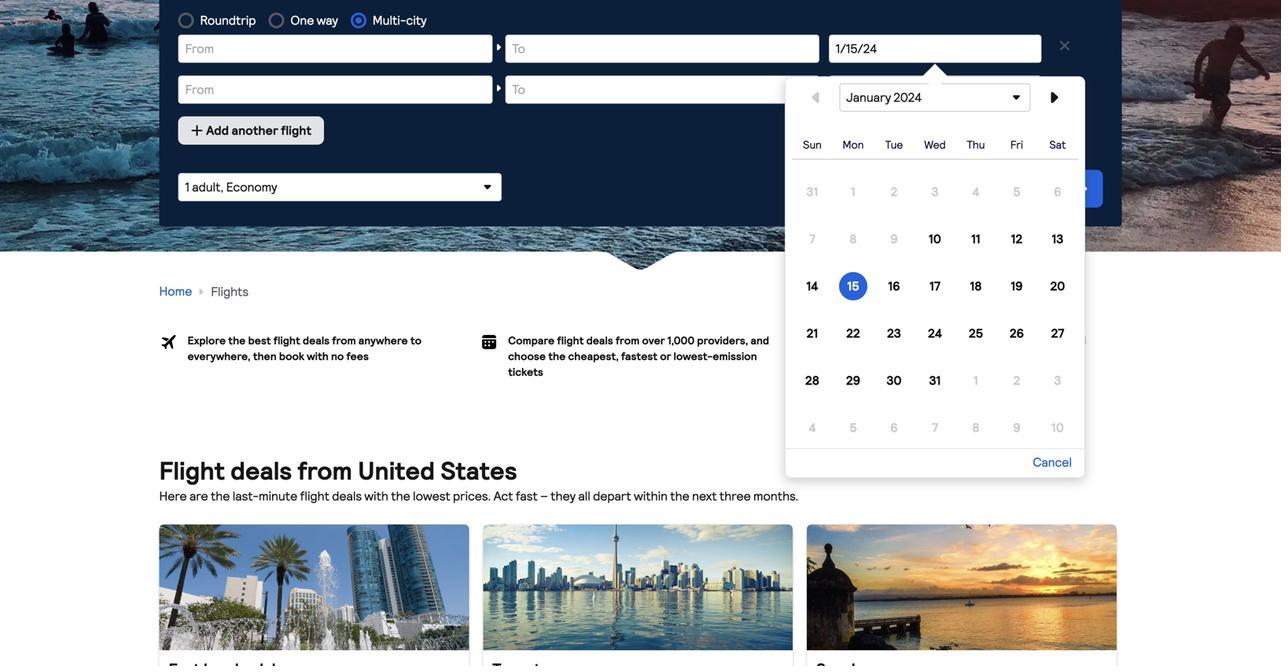 Task type: vqa. For each thing, say whether or not it's contained in the screenshot.
City, airport or station text field
no



Task type: locate. For each thing, give the bounding box(es) containing it.
day
[[1008, 334, 1026, 347]]

1 horizontal spatial 1
[[852, 185, 856, 199]]

1 vertical spatial or
[[660, 350, 672, 363]]

1 vertical spatial 7
[[933, 421, 939, 436]]

0 vertical spatial to text field
[[505, 35, 820, 63]]

flights
[[211, 284, 249, 299]]

6 for 6 button to the bottom
[[891, 421, 898, 436]]

4 button up 11 button
[[962, 178, 991, 206]]

10 button up cancel
[[1044, 414, 1073, 442]]

Multi-city radio
[[351, 13, 367, 28]]

31 button down sun
[[799, 178, 827, 206]]

– left 25 at right
[[958, 334, 965, 347]]

0 horizontal spatial 1 button
[[840, 178, 868, 206]]

with down united
[[365, 489, 389, 504]]

3 down right on the bottom right
[[1055, 373, 1062, 388]]

and inside find the cheapest month – or even day – to fly, and set up price alerts to book when the price is right
[[1068, 334, 1087, 347]]

– right day
[[1028, 334, 1035, 347]]

fly,
[[1051, 334, 1066, 347]]

rtl support__zdywm image
[[195, 286, 208, 298]]

31 button down alerts on the right bottom of the page
[[921, 367, 950, 395]]

3 button down is
[[1044, 367, 1073, 395]]

1 button down when
[[962, 367, 991, 395]]

1 horizontal spatial 9 button
[[1003, 414, 1032, 442]]

with inside flight deals from united states here are the last-minute flight deals with the lowest prices. act fast – they all depart within the next three months.
[[365, 489, 389, 504]]

the down even
[[997, 350, 1014, 363]]

month
[[923, 334, 956, 347]]

8 down when
[[973, 421, 980, 436]]

the down united
[[391, 489, 411, 504]]

0 horizontal spatial 2 button
[[881, 178, 909, 206]]

4
[[973, 185, 980, 199], [809, 421, 816, 436]]

2
[[891, 185, 898, 199], [1014, 373, 1021, 388]]

0 horizontal spatial 7
[[810, 232, 816, 247]]

14
[[807, 279, 819, 294]]

0 horizontal spatial and
[[751, 334, 770, 347]]

– inside flight deals from united states here are the last-minute flight deals with the lowest prices. act fast – they all depart within the next three months.
[[541, 489, 548, 504]]

1 vertical spatial 7 button
[[921, 414, 950, 442]]

from inside the compare flight deals from over 1,000 providers, and choose the cheapest, fastest or lowest-emission tickets
[[616, 334, 640, 347]]

8 button
[[840, 225, 868, 253], [962, 414, 991, 442]]

1 for bottommost 1 button
[[974, 373, 979, 388]]

flight
[[159, 456, 225, 486]]

or inside the compare flight deals from over 1,000 providers, and choose the cheapest, fastest or lowest-emission tickets
[[660, 350, 672, 363]]

0 horizontal spatial –
[[541, 489, 548, 504]]

4 for right the '4' button
[[973, 185, 980, 199]]

flight inside add another flight button
[[281, 123, 312, 138]]

3 button down wed
[[921, 178, 950, 206]]

depart
[[593, 489, 632, 504]]

flight up then
[[274, 334, 300, 347]]

1 vertical spatial to text field
[[505, 76, 820, 104]]

0 vertical spatial 7 button
[[799, 225, 827, 253]]

0 vertical spatial 7
[[810, 232, 816, 247]]

0 horizontal spatial 5
[[850, 421, 857, 436]]

8
[[850, 232, 857, 247], [973, 421, 980, 436]]

book right then
[[279, 350, 305, 363]]

6 down the 30 button
[[891, 421, 898, 436]]

1 horizontal spatial 10 button
[[1044, 414, 1073, 442]]

29
[[847, 373, 861, 388]]

0 horizontal spatial 4
[[809, 421, 816, 436]]

flights
[[1032, 181, 1069, 196]]

from
[[332, 334, 356, 347], [616, 334, 640, 347], [298, 456, 353, 486]]

deals up cheapest,
[[587, 334, 614, 347]]

1 vertical spatial 10
[[1052, 421, 1065, 436]]

price
[[863, 350, 889, 363]]

anywhere
[[359, 334, 408, 347]]

0 horizontal spatial to
[[411, 334, 422, 347]]

10 up cancel
[[1052, 421, 1065, 436]]

economy
[[226, 180, 277, 195]]

1 vertical spatial 4 button
[[799, 414, 827, 442]]

1 adult, economy button
[[178, 173, 502, 201]]

way
[[317, 13, 338, 28]]

0 vertical spatial 8
[[850, 232, 857, 247]]

2 down tue
[[891, 185, 898, 199]]

10 left '11'
[[929, 232, 942, 247]]

7 button up 14 button
[[799, 225, 827, 253]]

0 vertical spatial 5
[[1014, 185, 1021, 199]]

5 button
[[1003, 178, 1032, 206], [840, 414, 868, 442]]

cancel
[[1033, 455, 1073, 470]]

5 button left flights
[[1003, 178, 1032, 206]]

0 vertical spatial or
[[968, 334, 979, 347]]

the inside explore the best flight deals from anywhere to everywhere, then book with no fees
[[228, 334, 246, 347]]

0 horizontal spatial 10 button
[[921, 225, 950, 253]]

flight up cheapest,
[[557, 334, 584, 347]]

None field
[[178, 35, 493, 63], [505, 35, 820, 63], [178, 76, 493, 104], [505, 76, 820, 104], [505, 35, 820, 63], [505, 76, 820, 104]]

1 horizontal spatial or
[[968, 334, 979, 347]]

5 for leftmost 5 button
[[850, 421, 857, 436]]

flight inside flight deals from united states here are the last-minute flight deals with the lowest prices. act fast – they all depart within the next three months.
[[300, 489, 330, 504]]

0 vertical spatial with
[[307, 350, 329, 363]]

5 left flights
[[1014, 185, 1021, 199]]

1 horizontal spatial with
[[365, 489, 389, 504]]

0 horizontal spatial 6 button
[[881, 414, 909, 442]]

1 horizontal spatial 7 button
[[921, 414, 950, 442]]

book down month
[[939, 350, 964, 363]]

deals inside the compare flight deals from over 1,000 providers, and choose the cheapest, fastest or lowest-emission tickets
[[587, 334, 614, 347]]

0 vertical spatial 5 button
[[1003, 178, 1032, 206]]

7
[[810, 232, 816, 247], [933, 421, 939, 436]]

sat
[[1050, 138, 1067, 151]]

tue
[[886, 138, 904, 151]]

3
[[932, 185, 939, 199], [1055, 373, 1062, 388]]

or down over
[[660, 350, 672, 363]]

– right the fast
[[541, 489, 548, 504]]

To text field
[[505, 35, 820, 63], [505, 76, 820, 104]]

1 down the mon
[[852, 185, 856, 199]]

5 down 29 button
[[850, 421, 857, 436]]

1 down when
[[974, 373, 979, 388]]

0 vertical spatial 31 button
[[799, 178, 827, 206]]

1 horizontal spatial 6
[[1055, 185, 1062, 199]]

none field from
[[178, 35, 493, 63]]

0 horizontal spatial 7 button
[[799, 225, 827, 253]]

to left fly,
[[1038, 334, 1049, 347]]

1 and from the left
[[751, 334, 770, 347]]

1 vertical spatial 6 button
[[881, 414, 909, 442]]

to
[[411, 334, 422, 347], [1038, 334, 1049, 347], [925, 350, 936, 363]]

explore
[[188, 334, 226, 347]]

1 horizontal spatial –
[[958, 334, 965, 347]]

the
[[228, 334, 246, 347], [853, 334, 870, 347], [549, 350, 566, 363], [997, 350, 1014, 363], [211, 489, 230, 504], [391, 489, 411, 504], [671, 489, 690, 504]]

2 down price
[[1014, 373, 1021, 388]]

31 down find the cheapest month – or even day – to fly, and set up price alerts to book when the price is right
[[930, 373, 941, 388]]

with inside explore the best flight deals from anywhere to everywhere, then book with no fees
[[307, 350, 329, 363]]

27
[[1052, 326, 1065, 341]]

1 vertical spatial 8 button
[[962, 414, 991, 442]]

2 button down tue
[[881, 178, 909, 206]]

no
[[331, 350, 344, 363]]

1 horizontal spatial 5 button
[[1003, 178, 1032, 206]]

24 button
[[921, 319, 950, 348]]

1 horizontal spatial 10
[[1052, 421, 1065, 436]]

to right anywhere
[[411, 334, 422, 347]]

8 up 15
[[850, 232, 857, 247]]

1 horizontal spatial 8 button
[[962, 414, 991, 442]]

5 for 5 button to the right
[[1014, 185, 1021, 199]]

1 vertical spatial 6
[[891, 421, 898, 436]]

0 vertical spatial 10
[[929, 232, 942, 247]]

7 button down alerts on the right bottom of the page
[[921, 414, 950, 442]]

1 horizontal spatial book
[[939, 350, 964, 363]]

home link
[[159, 284, 192, 300]]

0 horizontal spatial with
[[307, 350, 329, 363]]

1 vertical spatial 5 button
[[840, 414, 868, 442]]

the inside the compare flight deals from over 1,000 providers, and choose the cheapest, fastest or lowest-emission tickets
[[549, 350, 566, 363]]

deals
[[303, 334, 330, 347], [587, 334, 614, 347], [231, 456, 292, 486], [332, 489, 362, 504]]

0 horizontal spatial 8 button
[[840, 225, 868, 253]]

2 button down price
[[1003, 367, 1032, 395]]

0 vertical spatial 1 button
[[840, 178, 868, 206]]

and up emission
[[751, 334, 770, 347]]

from up fastest
[[616, 334, 640, 347]]

cheapest
[[873, 334, 921, 347]]

then
[[253, 350, 277, 363]]

0 vertical spatial 3
[[932, 185, 939, 199]]

0 horizontal spatial 9
[[891, 232, 898, 247]]

add another flight
[[206, 123, 312, 138]]

0 horizontal spatial 3 button
[[921, 178, 950, 206]]

1 horizontal spatial 9
[[1014, 421, 1021, 436]]

1 horizontal spatial 1 button
[[962, 367, 991, 395]]

1/15/24
[[836, 41, 877, 56]]

24
[[929, 326, 943, 341]]

1 vertical spatial 10 button
[[1044, 414, 1073, 442]]

1 vertical spatial 3 button
[[1044, 367, 1073, 395]]

1 button down the mon
[[840, 178, 868, 206]]

0 horizontal spatial 6
[[891, 421, 898, 436]]

1 vertical spatial 3
[[1055, 373, 1062, 388]]

18
[[971, 279, 982, 294]]

0 vertical spatial 6 button
[[1044, 178, 1073, 206]]

to down month
[[925, 350, 936, 363]]

dialog
[[785, 64, 1086, 478]]

19 button
[[1003, 272, 1032, 301]]

2 and from the left
[[1068, 334, 1087, 347]]

2 to text field from the top
[[505, 76, 820, 104]]

depart button
[[829, 76, 1042, 104]]

9 down price
[[1014, 421, 1021, 436]]

they
[[551, 489, 576, 504]]

0 vertical spatial 6
[[1055, 185, 1062, 199]]

4 for the left the '4' button
[[809, 421, 816, 436]]

1 vertical spatial 4
[[809, 421, 816, 436]]

flight right another
[[281, 123, 312, 138]]

from inside explore the best flight deals from anywhere to everywhere, then book with no fees
[[332, 334, 356, 347]]

14 button
[[799, 272, 827, 301]]

8 button up 15 "button" on the top right of the page
[[840, 225, 868, 253]]

sun
[[804, 138, 822, 151]]

30
[[887, 373, 902, 388]]

5 button down 29 button
[[840, 414, 868, 442]]

from left united
[[298, 456, 353, 486]]

1 horizontal spatial 4
[[973, 185, 980, 199]]

0 vertical spatial 2 button
[[881, 178, 909, 206]]

all
[[579, 489, 591, 504]]

17
[[930, 279, 941, 294]]

0 vertical spatial 3 button
[[921, 178, 950, 206]]

10
[[929, 232, 942, 247], [1052, 421, 1065, 436]]

set
[[829, 350, 846, 363]]

–
[[958, 334, 965, 347], [1028, 334, 1035, 347], [541, 489, 548, 504]]

28
[[806, 373, 820, 388]]

23
[[888, 326, 902, 341]]

1 vertical spatial with
[[365, 489, 389, 504]]

9
[[891, 232, 898, 247], [1014, 421, 1021, 436]]

or
[[968, 334, 979, 347], [660, 350, 672, 363]]

4 down 28 button on the right
[[809, 421, 816, 436]]

deals right best
[[303, 334, 330, 347]]

1 horizontal spatial 2
[[1014, 373, 1021, 388]]

31 down sun
[[807, 185, 819, 199]]

0 vertical spatial 9 button
[[881, 225, 909, 253]]

deals down united
[[332, 489, 362, 504]]

1 vertical spatial 5
[[850, 421, 857, 436]]

6 left 'rtl support__yzkyy' image
[[1055, 185, 1062, 199]]

0 vertical spatial 8 button
[[840, 225, 868, 253]]

13
[[1053, 232, 1064, 247]]

1 left adult,
[[185, 180, 190, 195]]

9 up 16
[[891, 232, 898, 247]]

4 button down 28 button on the right
[[799, 414, 827, 442]]

1 horizontal spatial to
[[925, 350, 936, 363]]

9 button up 16
[[881, 225, 909, 253]]

9 button down price
[[1003, 414, 1032, 442]]

0 vertical spatial 4 button
[[962, 178, 991, 206]]

0 vertical spatial 2
[[891, 185, 898, 199]]

1 to text field from the top
[[505, 35, 820, 63]]

find
[[829, 334, 851, 347]]

1 horizontal spatial and
[[1068, 334, 1087, 347]]

1 horizontal spatial 31 button
[[921, 367, 950, 395]]

or up when
[[968, 334, 979, 347]]

1 vertical spatial 2 button
[[1003, 367, 1032, 395]]

deals inside explore the best flight deals from anywhere to everywhere, then book with no fees
[[303, 334, 330, 347]]

21 button
[[799, 319, 827, 348]]

6 button up "13"
[[1044, 178, 1073, 206]]

is
[[1045, 350, 1053, 363]]

when
[[967, 350, 994, 363]]

with left no
[[307, 350, 329, 363]]

3 down wed
[[932, 185, 939, 199]]

the right choose
[[549, 350, 566, 363]]

minute
[[259, 489, 298, 504]]

to text field for depart
[[505, 76, 820, 104]]

1
[[185, 180, 190, 195], [852, 185, 856, 199], [974, 373, 979, 388]]

book
[[279, 350, 305, 363], [939, 350, 964, 363]]

0 vertical spatial 4
[[973, 185, 980, 199]]

1 book from the left
[[279, 350, 305, 363]]

2 button
[[881, 178, 909, 206], [1003, 367, 1032, 395]]

0 horizontal spatial 8
[[850, 232, 857, 247]]

0 horizontal spatial 1
[[185, 180, 190, 195]]

and up right on the bottom right
[[1068, 334, 1087, 347]]

1 horizontal spatial 7
[[933, 421, 939, 436]]

4 left search
[[973, 185, 980, 199]]

0 horizontal spatial 31 button
[[799, 178, 827, 206]]

6 button down the 30 button
[[881, 414, 909, 442]]

or inside find the cheapest month – or even day – to fly, and set up price alerts to book when the price is right
[[968, 334, 979, 347]]

from up no
[[332, 334, 356, 347]]

city
[[406, 13, 427, 28]]

8 button down when
[[962, 414, 991, 442]]

the left best
[[228, 334, 246, 347]]

the up up
[[853, 334, 870, 347]]

1 horizontal spatial 6 button
[[1044, 178, 1073, 206]]

flight right minute
[[300, 489, 330, 504]]

2 book from the left
[[939, 350, 964, 363]]

0 horizontal spatial 31
[[807, 185, 819, 199]]

2 horizontal spatial 1
[[974, 373, 979, 388]]

1 vertical spatial 31
[[930, 373, 941, 388]]

10 button left '11'
[[921, 225, 950, 253]]



Task type: describe. For each thing, give the bounding box(es) containing it.
months.
[[754, 489, 799, 504]]

26 button
[[1003, 319, 1032, 348]]

lowest
[[413, 489, 451, 504]]

1 for top 1 button
[[852, 185, 856, 199]]

17 button
[[921, 272, 950, 301]]

From text field
[[178, 76, 493, 104]]

22 button
[[840, 319, 868, 348]]

fees
[[347, 350, 369, 363]]

within
[[634, 489, 668, 504]]

thu
[[967, 138, 986, 151]]

united
[[358, 456, 435, 486]]

22
[[847, 326, 861, 341]]

0 horizontal spatial 10
[[929, 232, 942, 247]]

tickets
[[508, 366, 544, 379]]

30 button
[[881, 367, 909, 395]]

1,000
[[668, 334, 695, 347]]

1 horizontal spatial 3
[[1055, 373, 1062, 388]]

add
[[206, 123, 229, 138]]

price
[[1016, 350, 1043, 363]]

three
[[720, 489, 751, 504]]

13 button
[[1044, 225, 1073, 253]]

adult,
[[192, 180, 224, 195]]

25
[[969, 326, 984, 341]]

to inside explore the best flight deals from anywhere to everywhere, then book with no fees
[[411, 334, 422, 347]]

1 horizontal spatial 3 button
[[1044, 367, 1073, 395]]

deals up last-
[[231, 456, 292, 486]]

and inside the compare flight deals from over 1,000 providers, and choose the cheapest, fastest or lowest-emission tickets
[[751, 334, 770, 347]]

book inside explore the best flight deals from anywhere to everywhere, then book with no fees
[[279, 350, 305, 363]]

search
[[988, 181, 1030, 196]]

19
[[1012, 279, 1023, 294]]

1 horizontal spatial 2 button
[[1003, 367, 1032, 395]]

explore the best flight deals from anywhere to everywhere, then book with no fees
[[188, 334, 422, 363]]

26
[[1010, 326, 1025, 341]]

providers,
[[697, 334, 749, 347]]

dialog containing 31
[[785, 64, 1086, 478]]

next
[[693, 489, 717, 504]]

Roundtrip radio
[[178, 13, 194, 28]]

16 button
[[881, 272, 909, 301]]

16
[[889, 279, 901, 294]]

1 horizontal spatial 8
[[973, 421, 980, 436]]

rtl support__yzkyy image
[[1072, 179, 1091, 198]]

fastest
[[622, 350, 658, 363]]

fri
[[1011, 138, 1024, 151]]

flight inside the compare flight deals from over 1,000 providers, and choose the cheapest, fastest or lowest-emission tickets
[[557, 334, 584, 347]]

11 button
[[962, 225, 991, 253]]

0 horizontal spatial 2
[[891, 185, 898, 199]]

0 horizontal spatial 5 button
[[840, 414, 868, 442]]

0 horizontal spatial 9 button
[[881, 225, 909, 253]]

the left next
[[671, 489, 690, 504]]

one
[[291, 13, 314, 28]]

fast
[[516, 489, 538, 504]]

1 vertical spatial 9 button
[[1003, 414, 1032, 442]]

15
[[848, 279, 860, 294]]

home
[[159, 284, 192, 299]]

1 vertical spatial 1 button
[[962, 367, 991, 395]]

cheapest,
[[568, 350, 619, 363]]

0 vertical spatial 31
[[807, 185, 819, 199]]

1 horizontal spatial 31
[[930, 373, 941, 388]]

search flights button
[[976, 170, 1104, 208]]

29 button
[[840, 367, 868, 395]]

act
[[494, 489, 513, 504]]

11
[[972, 232, 981, 247]]

compare flight deals from over 1,000 providers, and choose the cheapest, fastest or lowest-emission tickets
[[508, 334, 770, 379]]

another
[[232, 123, 278, 138]]

even
[[981, 334, 1006, 347]]

depart
[[836, 82, 876, 97]]

flight deals from united states here are the last-minute flight deals with the lowest prices. act fast – they all depart within the next three months.
[[159, 456, 799, 504]]

search flights
[[988, 181, 1069, 196]]

6 for 6 button to the right
[[1055, 185, 1062, 199]]

27 button
[[1044, 319, 1073, 348]]

emission
[[713, 350, 758, 363]]

wed
[[925, 138, 946, 151]]

2 horizontal spatial to
[[1038, 334, 1049, 347]]

best
[[248, 334, 271, 347]]

multi-city
[[373, 13, 427, 28]]

1 vertical spatial 2
[[1014, 373, 1021, 388]]

25 button
[[962, 319, 991, 348]]

everywhere,
[[188, 350, 251, 363]]

last-
[[233, 489, 259, 504]]

1 vertical spatial 9
[[1014, 421, 1021, 436]]

alerts
[[892, 350, 923, 363]]

flight inside explore the best flight deals from anywhere to everywhere, then book with no fees
[[274, 334, 300, 347]]

states
[[441, 456, 518, 486]]

book inside find the cheapest month – or even day – to fly, and set up price alerts to book when the price is right
[[939, 350, 964, 363]]

20 button
[[1044, 272, 1073, 301]]

roundtrip
[[200, 13, 256, 28]]

one way
[[291, 13, 338, 28]]

1 vertical spatial 31 button
[[921, 367, 950, 395]]

cancel button
[[1033, 455, 1073, 471]]

prices.
[[453, 489, 491, 504]]

add another flight button
[[178, 116, 324, 145]]

find the cheapest month – or even day – to fly, and set up price alerts to book when the price is right
[[829, 334, 1087, 363]]

0 vertical spatial 10 button
[[921, 225, 950, 253]]

One way radio
[[269, 13, 284, 28]]

are
[[190, 489, 208, 504]]

From text field
[[178, 35, 493, 63]]

12
[[1012, 232, 1023, 247]]

mon
[[843, 138, 864, 151]]

over
[[642, 334, 665, 347]]

0 vertical spatial 9
[[891, 232, 898, 247]]

0 horizontal spatial 4 button
[[799, 414, 827, 442]]

0 horizontal spatial 3
[[932, 185, 939, 199]]

from inside flight deals from united states here are the last-minute flight deals with the lowest prices. act fast – they all depart within the next three months.
[[298, 456, 353, 486]]

23 button
[[881, 319, 909, 348]]

2 horizontal spatial –
[[1028, 334, 1035, 347]]

18 button
[[962, 272, 991, 301]]

28 button
[[799, 367, 827, 395]]

1 horizontal spatial 4 button
[[962, 178, 991, 206]]

multi-
[[373, 13, 406, 28]]

compare
[[508, 334, 555, 347]]

up
[[848, 350, 861, 363]]

to text field for 1/15/24
[[505, 35, 820, 63]]

the right are
[[211, 489, 230, 504]]



